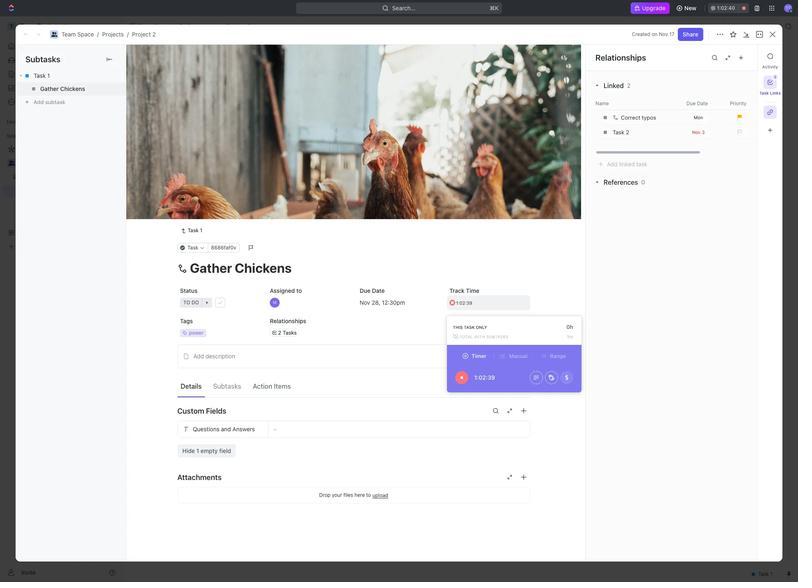 Task type: vqa. For each thing, say whether or not it's contained in the screenshot.
Subtask button
no



Task type: locate. For each thing, give the bounding box(es) containing it.
1:02:39 inside dropdown button
[[456, 301, 472, 306]]

0 vertical spatial space
[[154, 23, 170, 30]]

1 vertical spatial subtasks
[[213, 383, 241, 390]]

2 horizontal spatial to
[[366, 493, 371, 499]]

1 horizontal spatial space
[[154, 23, 170, 30]]

1 horizontal spatial 1:02:39
[[474, 375, 495, 382]]

add task
[[739, 53, 764, 59], [220, 116, 242, 122], [165, 171, 190, 178]]

board link
[[151, 74, 169, 85]]

docs
[[20, 71, 33, 78]]

new button
[[673, 2, 702, 15]]

1 vertical spatial task 1
[[165, 143, 182, 150]]

task sidebar content section
[[585, 45, 798, 562]]

0 horizontal spatial relationships
[[270, 318, 306, 325]]

0 vertical spatial relationships
[[596, 53, 646, 62]]

user group image up home link
[[51, 32, 57, 37]]

1 horizontal spatial relationships
[[596, 53, 646, 62]]

1 horizontal spatial projects
[[187, 23, 209, 30]]

17
[[670, 31, 675, 37]]

0 vertical spatial share
[[699, 23, 715, 30]]

1 vertical spatial add task
[[220, 116, 242, 122]]

1:02:39
[[456, 301, 472, 306], [474, 375, 495, 382]]

0 vertical spatial 1:02:39
[[456, 301, 472, 306]]

attachments button
[[177, 468, 530, 488]]

1 horizontal spatial to
[[296, 288, 302, 295]]

1 vertical spatial hide
[[182, 448, 195, 455]]

gantt
[[279, 76, 294, 83]]

correct
[[621, 114, 641, 121]]

1:02:40
[[717, 5, 735, 11]]

to inside drop your files here to upload
[[366, 493, 371, 499]]

to
[[152, 194, 159, 200], [296, 288, 302, 295], [366, 493, 371, 499]]

0 vertical spatial add task button
[[734, 50, 769, 63]]

0 vertical spatial task 1 link
[[16, 69, 126, 82]]

2 horizontal spatial task 1
[[188, 228, 202, 234]]

1 vertical spatial to
[[296, 288, 302, 295]]

0 horizontal spatial hide
[[182, 448, 195, 455]]

1 horizontal spatial team
[[138, 23, 152, 30]]

user group image inside tree
[[8, 161, 15, 166]]

0 vertical spatial task 1
[[34, 72, 50, 79]]

0 horizontal spatial add task button
[[162, 170, 193, 180]]

2
[[247, 23, 251, 30], [152, 31, 156, 38], [182, 49, 189, 62], [774, 75, 777, 79], [627, 82, 631, 89], [195, 116, 198, 122], [626, 129, 629, 136], [179, 157, 183, 164], [177, 194, 180, 200], [278, 330, 281, 336]]

search...
[[392, 5, 416, 11]]

list
[[184, 76, 194, 83]]

chickens
[[60, 85, 85, 92]]

tree inside sidebar navigation
[[3, 143, 119, 254]]

1 horizontal spatial hide
[[426, 96, 437, 102]]

gather chickens
[[40, 85, 85, 92]]

team for team space
[[138, 23, 152, 30]]

sidebar navigation
[[0, 16, 123, 583]]

user group image down spaces
[[8, 161, 15, 166]]

add task up activity
[[739, 53, 764, 59]]

1:02:39 down the timer
[[474, 375, 495, 382]]

1 button
[[184, 142, 195, 150], [184, 156, 196, 165]]

1 vertical spatial share
[[683, 31, 699, 38]]

add inside button
[[193, 353, 204, 360]]

linked 2
[[604, 82, 631, 89]]

share down new button
[[699, 23, 715, 30]]

2 vertical spatial to
[[366, 493, 371, 499]]

this task only
[[453, 325, 487, 330]]

add down task 2
[[165, 171, 176, 178]]

8686faf0v button
[[208, 243, 239, 253]]

drop
[[319, 493, 331, 499]]

customize
[[728, 76, 757, 83]]

share button
[[695, 20, 720, 33], [678, 28, 704, 41]]

1 vertical spatial projects
[[102, 31, 124, 38]]

0 vertical spatial add task
[[739, 53, 764, 59]]

hide
[[426, 96, 437, 102], [182, 448, 195, 455]]

only
[[476, 325, 487, 330]]

here
[[355, 493, 365, 499]]

to right assigned
[[296, 288, 302, 295]]

timer
[[472, 353, 486, 360]]

⌘k
[[490, 5, 499, 11]]

1 button for 2
[[184, 156, 196, 165]]

task
[[464, 325, 475, 330]]

0 vertical spatial 1 button
[[184, 142, 195, 150]]

1 vertical spatial relationships
[[270, 318, 306, 325]]

relationships up 2 tasks
[[270, 318, 306, 325]]

0 vertical spatial to
[[152, 194, 159, 200]]

tree
[[3, 143, 119, 254]]

1 inside 'custom fields' element
[[196, 448, 199, 455]]

status
[[180, 288, 197, 295]]

upgrade
[[642, 5, 666, 11]]

0 horizontal spatial user group image
[[8, 161, 15, 166]]

spaces
[[7, 133, 24, 139]]

share
[[699, 23, 715, 30], [683, 31, 699, 38]]

0 vertical spatial user group image
[[51, 32, 57, 37]]

to do
[[152, 194, 168, 200]]

to right here at the left bottom of the page
[[366, 493, 371, 499]]

subtasks inside button
[[213, 383, 241, 390]]

0 horizontal spatial team
[[62, 31, 76, 38]]

0 horizontal spatial task 1 link
[[16, 69, 126, 82]]

to left do
[[152, 194, 159, 200]]

0 vertical spatial project 2
[[226, 23, 251, 30]]

0 horizontal spatial project 2
[[142, 49, 191, 62]]

calendar link
[[208, 74, 234, 85]]

team right user group icon
[[138, 23, 152, 30]]

add task button down task 2
[[162, 170, 193, 180]]

hide button
[[422, 94, 440, 104]]

1 vertical spatial 1:02:39
[[474, 375, 495, 382]]

add left description
[[193, 353, 204, 360]]

1 horizontal spatial user group image
[[51, 32, 57, 37]]

task
[[751, 53, 764, 59], [34, 72, 46, 79], [760, 91, 769, 96], [231, 116, 242, 122], [165, 143, 178, 150], [165, 157, 178, 164], [177, 171, 190, 178], [188, 228, 199, 234]]

1 vertical spatial space
[[77, 31, 94, 38]]

with
[[474, 335, 485, 340]]

task 1
[[34, 72, 50, 79], [165, 143, 182, 150], [188, 228, 202, 234]]

project
[[226, 23, 246, 30], [132, 31, 151, 38], [142, 49, 179, 62]]

project 2 link
[[216, 21, 253, 31], [132, 31, 156, 38]]

range
[[550, 353, 566, 360]]

add task down 'calendar'
[[220, 116, 242, 122]]

Edit task name text field
[[177, 261, 530, 276]]

subtasks up the fields
[[213, 383, 241, 390]]

total
[[460, 335, 473, 340]]

0 horizontal spatial project 2 link
[[132, 31, 156, 38]]

hide inside 'custom fields' element
[[182, 448, 195, 455]]

1 horizontal spatial add task button
[[211, 114, 245, 124]]

empty
[[201, 448, 218, 455]]

your
[[332, 493, 342, 499]]

total with subtasks
[[460, 335, 509, 340]]

team space
[[138, 23, 170, 30]]

1 horizontal spatial task 1 link
[[177, 226, 206, 236]]

1 vertical spatial user group image
[[8, 161, 15, 166]]

relationships
[[596, 53, 646, 62], [270, 318, 306, 325]]

due date
[[360, 288, 385, 295]]

custom fields
[[177, 407, 226, 416]]

0 vertical spatial hide
[[426, 96, 437, 102]]

‎task
[[613, 129, 625, 136]]

1 button down progress
[[184, 142, 195, 150]]

0 vertical spatial team
[[138, 23, 152, 30]]

2 vertical spatial add task
[[165, 171, 190, 178]]

2 tasks
[[278, 330, 297, 336]]

add task button
[[734, 50, 769, 63], [211, 114, 245, 124], [162, 170, 193, 180]]

2 horizontal spatial add task button
[[734, 50, 769, 63]]

drop your files here to upload
[[319, 493, 388, 499]]

subtasks
[[25, 55, 60, 64], [213, 383, 241, 390]]

1 vertical spatial add task button
[[211, 114, 245, 124]]

add
[[739, 53, 750, 59], [220, 116, 230, 122], [165, 171, 176, 178], [193, 353, 204, 360]]

projects link
[[177, 21, 211, 31], [102, 31, 124, 38]]

1 vertical spatial project
[[132, 31, 151, 38]]

add task button up activity
[[734, 50, 769, 63]]

0 horizontal spatial space
[[77, 31, 94, 38]]

space right user group icon
[[154, 23, 170, 30]]

action items button
[[250, 379, 294, 394]]

relationships up linked 2
[[596, 53, 646, 62]]

hide for hide 1 empty field
[[182, 448, 195, 455]]

hide 1 empty field
[[182, 448, 231, 455]]

1:02:39 down track time
[[456, 301, 472, 306]]

0 horizontal spatial to
[[152, 194, 159, 200]]

1 horizontal spatial subtasks
[[213, 383, 241, 390]]

1 vertical spatial 1 button
[[184, 156, 196, 165]]

correct typos
[[621, 114, 656, 121]]

share right 17
[[683, 31, 699, 38]]

hide inside hide button
[[426, 96, 437, 102]]

field
[[219, 448, 231, 455]]

1 vertical spatial task 1 link
[[177, 226, 206, 236]]

add task button down 'calendar' "link"
[[211, 114, 245, 124]]

team up home link
[[62, 31, 76, 38]]

2 vertical spatial add task button
[[162, 170, 193, 180]]

subtasks down the 'home'
[[25, 55, 60, 64]]

1 button right task 2
[[184, 156, 196, 165]]

0 horizontal spatial share
[[683, 31, 699, 38]]

space up home link
[[77, 31, 94, 38]]

0 horizontal spatial 1:02:39
[[456, 301, 472, 306]]

‎task 2 link
[[611, 126, 676, 139]]

0 horizontal spatial projects
[[102, 31, 124, 38]]

‎task 2
[[613, 129, 629, 136]]

1 vertical spatial team
[[62, 31, 76, 38]]

user group image
[[51, 32, 57, 37], [8, 161, 15, 166]]

1 horizontal spatial share
[[699, 23, 715, 30]]

progress
[[159, 116, 185, 122]]

add task down task 2
[[165, 171, 190, 178]]

0 vertical spatial subtasks
[[25, 55, 60, 64]]

1 horizontal spatial task 1
[[165, 143, 182, 150]]

references 0
[[604, 179, 645, 186]]



Task type: describe. For each thing, give the bounding box(es) containing it.
typos
[[642, 114, 656, 121]]

invite
[[21, 570, 36, 577]]

custom fields button
[[177, 402, 530, 421]]

and
[[221, 426, 231, 433]]

add description button
[[180, 350, 527, 364]]

answers
[[232, 426, 255, 433]]

questions and answers
[[193, 426, 255, 433]]

attachments
[[177, 474, 222, 482]]

on
[[652, 31, 658, 37]]

automations button
[[724, 20, 766, 32]]

assignees
[[342, 96, 366, 102]]

name
[[596, 100, 609, 106]]

fields
[[206, 407, 226, 416]]

subtasks
[[487, 335, 509, 340]]

linked
[[604, 82, 624, 89]]

table
[[249, 76, 263, 83]]

8686faf0v
[[211, 245, 236, 251]]

0 vertical spatial projects
[[187, 23, 209, 30]]

1 button for 1
[[184, 142, 195, 150]]

in progress
[[152, 116, 185, 122]]

0 horizontal spatial add task
[[165, 171, 190, 178]]

do
[[160, 194, 168, 200]]

add description
[[193, 353, 235, 360]]

automations
[[728, 23, 762, 30]]

gather
[[40, 85, 59, 92]]

in
[[152, 116, 157, 122]]

0 horizontal spatial projects link
[[102, 31, 124, 38]]

tags
[[180, 318, 193, 325]]

0 vertical spatial project
[[226, 23, 246, 30]]

2 vertical spatial project
[[142, 49, 179, 62]]

0h
[[567, 324, 573, 331]]

2 inside linked 2
[[627, 82, 631, 89]]

1 horizontal spatial project 2
[[226, 23, 251, 30]]

action
[[253, 383, 272, 390]]

references
[[604, 179, 638, 186]]

docs link
[[3, 68, 119, 81]]

custom
[[177, 407, 204, 416]]

favorites button
[[3, 117, 31, 127]]

track
[[449, 288, 464, 295]]

details button
[[177, 379, 205, 394]]

description
[[206, 353, 235, 360]]

share button down new
[[695, 20, 720, 33]]

team space / projects / project 2
[[62, 31, 156, 38]]

task sidebar navigation tab list
[[760, 50, 781, 137]]

task 2
[[165, 157, 183, 164]]

nov
[[659, 31, 668, 37]]

gather chickens link
[[16, 82, 126, 96]]

assignees button
[[332, 94, 370, 104]]

questions
[[193, 426, 219, 433]]

upgrade link
[[631, 2, 670, 14]]

time
[[466, 288, 479, 295]]

1m
[[567, 334, 573, 340]]

0 horizontal spatial subtasks
[[25, 55, 60, 64]]

1 horizontal spatial team space link
[[128, 21, 172, 31]]

space for team space / projects / project 2
[[77, 31, 94, 38]]

0
[[642, 179, 645, 186]]

0 horizontal spatial team space link
[[62, 31, 94, 38]]

share for share button on the right of 17
[[683, 31, 699, 38]]

custom fields element
[[177, 421, 530, 458]]

correct typos link
[[611, 111, 676, 125]]

assigned to
[[270, 288, 302, 295]]

upload
[[373, 493, 388, 499]]

home link
[[3, 40, 119, 53]]

2 vertical spatial task 1
[[188, 228, 202, 234]]

details
[[181, 383, 202, 390]]

date
[[372, 288, 385, 295]]

team for team space / projects / project 2
[[62, 31, 76, 38]]

2 inside button
[[774, 75, 777, 79]]

table link
[[247, 74, 263, 85]]

this
[[453, 325, 463, 330]]

list link
[[183, 74, 194, 85]]

Search tasks... text field
[[696, 93, 778, 105]]

upload button
[[373, 493, 388, 499]]

created on nov 17
[[632, 31, 675, 37]]

2 button
[[764, 75, 778, 89]]

dashboards link
[[3, 82, 119, 95]]

1 vertical spatial project 2
[[142, 49, 191, 62]]

add down 'calendar' "link"
[[220, 116, 230, 122]]

0 horizontal spatial task 1
[[34, 72, 50, 79]]

1 horizontal spatial projects link
[[177, 21, 211, 31]]

1 horizontal spatial add task
[[220, 116, 242, 122]]

inbox link
[[3, 54, 119, 67]]

2 horizontal spatial add task
[[739, 53, 764, 59]]

tasks
[[283, 330, 297, 336]]

share for share button underneath new
[[699, 23, 715, 30]]

items
[[274, 383, 291, 390]]

task inside tab list
[[760, 91, 769, 96]]

favorites
[[7, 119, 28, 125]]

created
[[632, 31, 651, 37]]

hide for hide
[[426, 96, 437, 102]]

1 horizontal spatial project 2 link
[[216, 21, 253, 31]]

user group image
[[130, 24, 135, 28]]

space for team space
[[154, 23, 170, 30]]

track time
[[449, 288, 479, 295]]

relationships inside task sidebar content section
[[596, 53, 646, 62]]

dashboards
[[20, 85, 52, 91]]

share button right 17
[[678, 28, 704, 41]]

home
[[20, 43, 35, 50]]

activity
[[763, 64, 778, 69]]

task links
[[760, 91, 781, 96]]

gantt link
[[277, 74, 294, 85]]

add up customize in the top right of the page
[[739, 53, 750, 59]]



